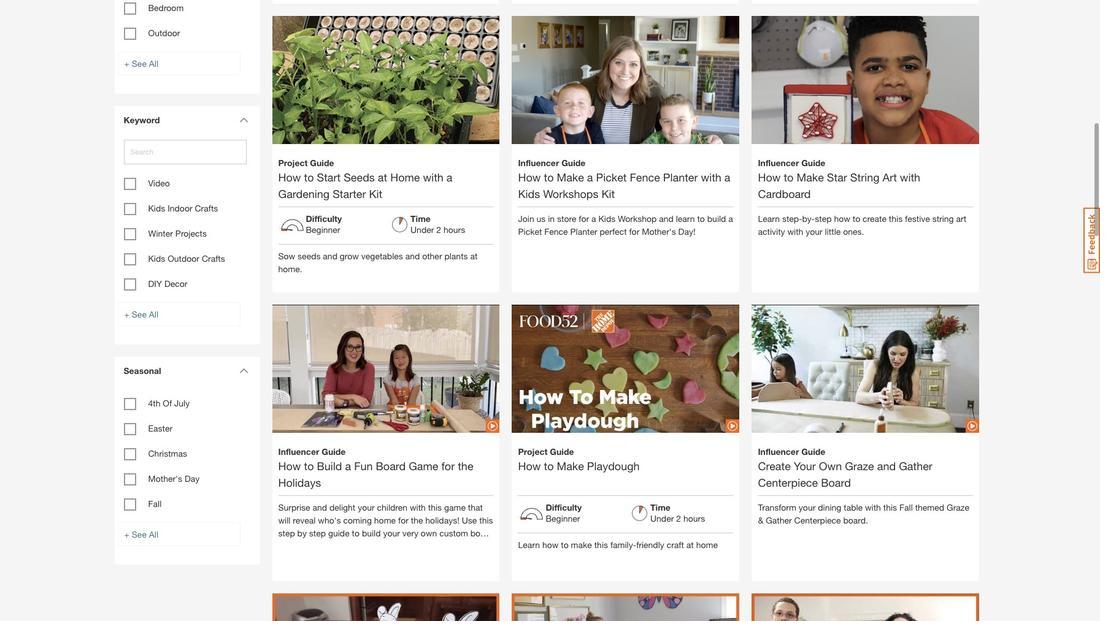 Task type: vqa. For each thing, say whether or not it's contained in the screenshot.
How to Make Star String Art with Cardboard image
yes



Task type: describe. For each thing, give the bounding box(es) containing it.
by
[[297, 528, 307, 539]]

your inside learn step-by-step how to create this festive string art activity with your little ones.
[[806, 226, 823, 237]]

0 horizontal spatial how
[[542, 540, 559, 550]]

your
[[794, 459, 816, 473]]

2 for how to start seeds at home with a gardening starter kit
[[437, 224, 441, 235]]

craft
[[667, 540, 684, 550]]

kids outdoor crafts
[[148, 253, 225, 264]]

grow
[[340, 251, 359, 261]]

gather inside transform your dining table with this fall themed graze & gather centerpiece board.
[[766, 515, 792, 526]]

2 for how to make playdough
[[676, 513, 681, 524]]

guide for at
[[310, 158, 334, 168]]

delight
[[330, 502, 356, 513]]

the inside surprise and delight your children with this game that will reveal who's coming home for the holidays! use this step by step guide to build your very own custom board game with cameos from your family members!
[[411, 515, 423, 526]]

make
[[571, 540, 592, 550]]

star
[[827, 170, 847, 184]]

to inside influencer guide how to make a picket fence planter with a kids workshops kit
[[544, 170, 554, 184]]

learn step-by-step how to create this festive string art activity with your little ones.
[[758, 213, 967, 237]]

custom
[[440, 528, 468, 539]]

workshops
[[543, 187, 599, 200]]

2 + see all from the top
[[124, 309, 158, 320]]

graze inside influencer guide create your own graze and gather centerpiece board
[[845, 459, 874, 473]]

string
[[933, 213, 954, 224]]

+ for 4th of july
[[124, 530, 129, 540]]

and inside join us in store for a kids workshop and learn to build a picket fence planter perfect for mother's day!
[[659, 213, 674, 224]]

projects
[[175, 228, 207, 239]]

board inside influencer guide create your own graze and gather centerpiece board
[[821, 476, 851, 490]]

create your own graze and gather centerpiece board image
[[752, 284, 980, 455]]

guide for and
[[802, 447, 826, 457]]

kids indoor crafts
[[148, 203, 218, 214]]

and inside influencer guide create your own graze and gather centerpiece board
[[877, 459, 896, 473]]

crafts for kids indoor crafts
[[195, 203, 218, 214]]

kit inside influencer guide how to make a picket fence planter with a kids workshops kit
[[602, 187, 615, 200]]

4th of july
[[148, 398, 190, 409]]

bedroom
[[148, 2, 184, 13]]

1 vertical spatial mother's
[[148, 474, 182, 484]]

a inside influencer guide how to build a fun board game for the holidays
[[345, 459, 351, 473]]

1 vertical spatial home
[[696, 540, 718, 550]]

feedback link image
[[1084, 207, 1100, 274]]

children
[[377, 502, 408, 513]]

activity
[[758, 226, 785, 237]]

seasonal button
[[118, 357, 253, 385]]

decor
[[164, 279, 188, 289]]

influencer guide create your own graze and gather centerpiece board
[[758, 447, 933, 490]]

4th
[[148, 398, 160, 409]]

picket inside influencer guide how to make a picket fence planter with a kids workshops kit
[[596, 170, 627, 184]]

game
[[409, 459, 439, 473]]

ones.
[[843, 226, 864, 237]]

picket inside join us in store for a kids workshop and learn to build a picket fence planter perfect for mother's day!
[[518, 226, 542, 237]]

art
[[883, 170, 897, 184]]

this up board
[[479, 515, 493, 526]]

board
[[471, 528, 493, 539]]

diy
[[148, 279, 162, 289]]

store
[[557, 213, 577, 224]]

learn how to make this family-friendly craft at home
[[518, 540, 718, 550]]

other
[[422, 251, 442, 261]]

crafts for kids outdoor crafts
[[202, 253, 225, 264]]

kids inside join us in store for a kids workshop and learn to build a picket fence planter perfect for mother's day!
[[599, 213, 616, 224]]

step inside learn step-by-step how to create this festive string art activity with your little ones.
[[815, 213, 832, 224]]

build inside surprise and delight your children with this game that will reveal who's coming home for the holidays! use this step by step guide to build your very own custom board game with cameos from your family members!
[[362, 528, 381, 539]]

caret icon image for seasonal
[[239, 368, 248, 374]]

influencer guide how to build a fun board game for the holidays
[[278, 447, 474, 490]]

dining
[[818, 502, 842, 513]]

build inside join us in store for a kids workshop and learn to build a picket fence planter perfect for mother's day!
[[707, 213, 726, 224]]

guide for string
[[802, 158, 826, 168]]

kids up diy on the left top of the page
[[148, 253, 165, 264]]

+ see all button for bedroom
[[118, 52, 240, 75]]

will
[[278, 515, 291, 526]]

influencer for how to make star string art with cardboard
[[758, 158, 799, 168]]

difficulty beginner for start
[[306, 213, 342, 235]]

how to make playdough image
[[512, 284, 740, 455]]

mother's day
[[148, 474, 200, 484]]

to inside learn step-by-step how to create this festive string art activity with your little ones.
[[853, 213, 861, 224]]

time under 2 hours for how to make playdough
[[651, 502, 705, 524]]

this inside transform your dining table with this fall themed graze & gather centerpiece board.
[[884, 502, 897, 513]]

for down workshop
[[629, 226, 640, 237]]

your inside transform your dining table with this fall themed graze & gather centerpiece board.
[[799, 502, 816, 513]]

beginner for start
[[306, 224, 340, 235]]

kids inside influencer guide how to make a picket fence planter with a kids workshops kit
[[518, 187, 540, 200]]

influencer for how to build a fun board game for the holidays
[[278, 447, 319, 457]]

home
[[390, 170, 420, 184]]

beginner for make
[[546, 513, 580, 524]]

this inside learn step-by-step how to create this festive string art activity with your little ones.
[[889, 213, 903, 224]]

sow
[[278, 251, 295, 261]]

your right from
[[373, 541, 390, 551]]

influencer for how to make a picket fence planter with a kids workshops kit
[[518, 158, 559, 168]]

how to build a fun board game for the holidays image
[[272, 284, 500, 455]]

winter
[[148, 228, 173, 239]]

kit inside project guide how to start seeds at home with a gardening starter kit
[[369, 187, 382, 200]]

to inside project guide how to make playdough
[[544, 459, 554, 473]]

and left grow
[[323, 251, 338, 261]]

seeds
[[344, 170, 375, 184]]

little
[[825, 226, 841, 237]]

influencer guide how to make star string art with cardboard
[[758, 158, 921, 200]]

vegetables
[[361, 251, 403, 261]]

+ see all button for 4th of july
[[118, 523, 240, 547]]

starter
[[333, 187, 366, 200]]

fun
[[354, 459, 373, 473]]

2 + from the top
[[124, 309, 129, 320]]

keyword
[[124, 115, 160, 125]]

seeds
[[298, 251, 321, 261]]

guide inside project guide how to make playdough
[[550, 447, 574, 457]]

project for how to make playdough
[[518, 447, 548, 457]]

family
[[392, 541, 415, 551]]

to inside join us in store for a kids workshop and learn to build a picket fence planter perfect for mother's day!
[[697, 213, 705, 224]]

learn for how to make star string art with cardboard
[[758, 213, 780, 224]]

the inside influencer guide how to build a fun board game for the holidays
[[458, 459, 474, 473]]

seasonal
[[124, 366, 161, 376]]

holidays
[[278, 476, 321, 490]]

reveal
[[293, 515, 316, 526]]

cardboard
[[758, 187, 811, 200]]

see for 4th of july
[[132, 530, 147, 540]]

use
[[462, 515, 477, 526]]

from
[[353, 541, 371, 551]]

learn for how to make playdough
[[518, 540, 540, 550]]

very
[[402, 528, 419, 539]]

table
[[844, 502, 863, 513]]

easter
[[148, 423, 173, 434]]

2 see from the top
[[132, 309, 147, 320]]

coming
[[343, 515, 372, 526]]

to inside project guide how to start seeds at home with a gardening starter kit
[[304, 170, 314, 184]]

0 horizontal spatial step
[[278, 528, 295, 539]]

Search search field
[[124, 140, 246, 164]]

july
[[174, 398, 190, 409]]

hours for how to make playdough
[[684, 513, 705, 524]]

surprise and delight your children with this game that will reveal who's coming home for the holidays! use this step by step guide to build your very own custom board game with cameos from your family members!
[[278, 502, 493, 551]]

to inside influencer guide how to build a fun board game for the holidays
[[304, 459, 314, 473]]

transform
[[758, 502, 797, 513]]

to inside influencer guide how to make star string art with cardboard
[[784, 170, 794, 184]]

members!
[[417, 541, 456, 551]]

this right make
[[595, 540, 608, 550]]

how to make a picket fence planter with a kids workshops kit image
[[512, 0, 740, 222]]

&
[[758, 515, 764, 526]]

and left the other
[[405, 251, 420, 261]]



Task type: locate. For each thing, give the bounding box(es) containing it.
0 vertical spatial difficulty beginner
[[306, 213, 342, 235]]

1 vertical spatial beginner
[[546, 513, 580, 524]]

0 horizontal spatial kit
[[369, 187, 382, 200]]

all down mother's day
[[149, 530, 158, 540]]

join
[[518, 213, 534, 224]]

make for playdough
[[557, 459, 584, 473]]

join us in store for a kids workshop and learn to build a picket fence planter perfect for mother's day!
[[518, 213, 733, 237]]

board inside influencer guide how to build a fun board game for the holidays
[[376, 459, 406, 473]]

1 horizontal spatial project
[[518, 447, 548, 457]]

learn up "activity"
[[758, 213, 780, 224]]

1 horizontal spatial difficulty beginner
[[546, 502, 582, 524]]

0 vertical spatial 2
[[437, 224, 441, 235]]

home.
[[278, 264, 302, 274]]

at for how to start seeds at home with a gardening starter kit
[[470, 251, 478, 261]]

2 horizontal spatial at
[[687, 540, 694, 550]]

step down the will
[[278, 528, 295, 539]]

learn inside learn step-by-step how to create this festive string art activity with your little ones.
[[758, 213, 780, 224]]

1 horizontal spatial graze
[[947, 502, 970, 513]]

under up 'friendly' on the bottom right
[[651, 513, 674, 524]]

0 horizontal spatial at
[[378, 170, 387, 184]]

1 vertical spatial picket
[[518, 226, 542, 237]]

1 vertical spatial build
[[362, 528, 381, 539]]

1 vertical spatial centerpiece
[[795, 515, 841, 526]]

0 horizontal spatial 2
[[437, 224, 441, 235]]

how for at
[[278, 170, 301, 184]]

to inside surprise and delight your children with this game that will reveal who's coming home for the holidays! use this step by step guide to build your very own custom board game with cameos from your family members!
[[352, 528, 360, 539]]

your down by-
[[806, 226, 823, 237]]

0 horizontal spatial board
[[376, 459, 406, 473]]

0 horizontal spatial picket
[[518, 226, 542, 237]]

winter projects
[[148, 228, 207, 239]]

planter down store
[[570, 226, 598, 237]]

kids up join
[[518, 187, 540, 200]]

0 vertical spatial project
[[278, 158, 308, 168]]

1 vertical spatial board
[[821, 476, 851, 490]]

1 horizontal spatial fence
[[630, 170, 660, 184]]

centerpiece down create
[[758, 476, 818, 490]]

this right the table
[[884, 502, 897, 513]]

crafts
[[195, 203, 218, 214], [202, 253, 225, 264]]

1 vertical spatial at
[[470, 251, 478, 261]]

influencer up 'workshops'
[[518, 158, 559, 168]]

caret icon image inside seasonal button
[[239, 368, 248, 374]]

time for how to start seeds at home with a gardening starter kit
[[411, 213, 431, 224]]

for inside surprise and delight your children with this game that will reveal who's coming home for the holidays! use this step by step guide to build your very own custom board game with cameos from your family members!
[[398, 515, 409, 526]]

who's
[[318, 515, 341, 526]]

mother's down workshop
[[642, 226, 676, 237]]

make inside project guide how to make playdough
[[557, 459, 584, 473]]

2 vertical spatial + see all button
[[118, 523, 240, 547]]

in
[[548, 213, 555, 224]]

for right game
[[442, 459, 455, 473]]

1 vertical spatial the
[[411, 515, 423, 526]]

the up very
[[411, 515, 423, 526]]

guide for fun
[[322, 447, 346, 457]]

0 horizontal spatial fence
[[545, 226, 568, 237]]

0 vertical spatial hours
[[444, 224, 465, 235]]

how inside project guide how to start seeds at home with a gardening starter kit
[[278, 170, 301, 184]]

keyword button
[[118, 106, 253, 134]]

1 horizontal spatial hours
[[684, 513, 705, 524]]

influencer up holidays
[[278, 447, 319, 457]]

picket up 'workshops'
[[596, 170, 627, 184]]

0 vertical spatial gather
[[899, 459, 933, 473]]

1 horizontal spatial time
[[651, 502, 671, 513]]

1 vertical spatial + see all button
[[118, 303, 240, 327]]

game up holidays!
[[444, 502, 466, 513]]

influencer up cardboard
[[758, 158, 799, 168]]

0 vertical spatial under
[[411, 224, 434, 235]]

make inside influencer guide how to make a picket fence planter with a kids workshops kit
[[557, 170, 584, 184]]

playdough
[[587, 459, 640, 473]]

0 horizontal spatial hours
[[444, 224, 465, 235]]

centerpiece
[[758, 476, 818, 490], [795, 515, 841, 526]]

string
[[850, 170, 880, 184]]

hours for how to start seeds at home with a gardening starter kit
[[444, 224, 465, 235]]

1 caret icon image from the top
[[239, 117, 248, 123]]

0 vertical spatial +
[[124, 58, 129, 69]]

with inside project guide how to start seeds at home with a gardening starter kit
[[423, 170, 444, 184]]

mother's inside join us in store for a kids workshop and learn to build a picket fence planter perfect for mother's day!
[[642, 226, 676, 237]]

crafts right outdoor
[[202, 253, 225, 264]]

fall inside transform your dining table with this fall themed graze & gather centerpiece board.
[[900, 502, 913, 513]]

sow seeds and grow vegetables and other plants at home.
[[278, 251, 478, 274]]

0 vertical spatial crafts
[[195, 203, 218, 214]]

+
[[124, 58, 129, 69], [124, 309, 129, 320], [124, 530, 129, 540]]

home right craft
[[696, 540, 718, 550]]

how left make
[[542, 540, 559, 550]]

at inside project guide how to start seeds at home with a gardening starter kit
[[378, 170, 387, 184]]

make
[[557, 170, 584, 184], [797, 170, 824, 184], [557, 459, 584, 473]]

outdoor
[[168, 253, 199, 264]]

picket
[[596, 170, 627, 184], [518, 226, 542, 237]]

2 vertical spatial at
[[687, 540, 694, 550]]

fence down "in"
[[545, 226, 568, 237]]

1 vertical spatial hours
[[684, 513, 705, 524]]

step right by
[[309, 528, 326, 539]]

graze inside transform your dining table with this fall themed graze & gather centerpiece board.
[[947, 502, 970, 513]]

for up very
[[398, 515, 409, 526]]

picket down join
[[518, 226, 542, 237]]

+ see all button down outdoor
[[118, 52, 240, 75]]

and up the who's at bottom
[[313, 502, 327, 513]]

board.
[[844, 515, 868, 526]]

at left home
[[378, 170, 387, 184]]

a inside project guide how to start seeds at home with a gardening starter kit
[[447, 170, 453, 184]]

0 vertical spatial how
[[834, 213, 851, 224]]

project inside project guide how to make playdough
[[518, 447, 548, 457]]

plants
[[445, 251, 468, 261]]

3 + see all button from the top
[[118, 523, 240, 547]]

1 horizontal spatial picket
[[596, 170, 627, 184]]

guide inside influencer guide how to make a picket fence planter with a kids workshops kit
[[562, 158, 586, 168]]

0 horizontal spatial under
[[411, 224, 434, 235]]

board down own
[[821, 476, 851, 490]]

0 horizontal spatial gather
[[766, 515, 792, 526]]

1 + from the top
[[124, 58, 129, 69]]

0 horizontal spatial difficulty beginner
[[306, 213, 342, 235]]

1 vertical spatial time under 2 hours
[[651, 502, 705, 524]]

kids
[[518, 187, 540, 200], [148, 203, 165, 214], [599, 213, 616, 224], [148, 253, 165, 264]]

with inside learn step-by-step how to create this festive string art activity with your little ones.
[[788, 226, 804, 237]]

influencer for create your own graze and gather centerpiece board
[[758, 447, 799, 457]]

build up from
[[362, 528, 381, 539]]

learn
[[676, 213, 695, 224]]

board right fun
[[376, 459, 406, 473]]

1 vertical spatial see
[[132, 309, 147, 320]]

project guide how to make playdough
[[518, 447, 640, 473]]

time
[[411, 213, 431, 224], [651, 502, 671, 513]]

0 vertical spatial picket
[[596, 170, 627, 184]]

by-
[[802, 213, 815, 224]]

festive
[[905, 213, 930, 224]]

+ see all button down decor
[[118, 303, 240, 327]]

gather down transform
[[766, 515, 792, 526]]

0 vertical spatial at
[[378, 170, 387, 184]]

build
[[317, 459, 342, 473]]

gardening
[[278, 187, 330, 200]]

make left the star
[[797, 170, 824, 184]]

holidays!
[[426, 515, 460, 526]]

beginner up make
[[546, 513, 580, 524]]

kit down "seeds"
[[369, 187, 382, 200]]

under for how to start seeds at home with a gardening starter kit
[[411, 224, 434, 235]]

difficulty up make
[[546, 502, 582, 513]]

+ see all
[[124, 58, 158, 69], [124, 309, 158, 320], [124, 530, 158, 540]]

influencer guide how to make a picket fence planter with a kids workshops kit
[[518, 158, 731, 200]]

day
[[185, 474, 200, 484]]

0 vertical spatial planter
[[663, 170, 698, 184]]

learn left make
[[518, 540, 540, 550]]

fence inside join us in store for a kids workshop and learn to build a picket fence planter perfect for mother's day!
[[545, 226, 568, 237]]

for
[[579, 213, 589, 224], [629, 226, 640, 237], [442, 459, 455, 473], [398, 515, 409, 526]]

how inside project guide how to make playdough
[[518, 459, 541, 473]]

caret icon image inside 'keyword' 'button'
[[239, 117, 248, 123]]

guide for picket
[[562, 158, 586, 168]]

0 vertical spatial see
[[132, 58, 147, 69]]

1 horizontal spatial step
[[309, 528, 326, 539]]

and
[[659, 213, 674, 224], [323, 251, 338, 261], [405, 251, 420, 261], [877, 459, 896, 473], [313, 502, 327, 513]]

indoor
[[168, 203, 192, 214]]

3 all from the top
[[149, 530, 158, 540]]

and up transform your dining table with this fall themed graze & gather centerpiece board.
[[877, 459, 896, 473]]

1 horizontal spatial mother's
[[642, 226, 676, 237]]

game down by
[[278, 541, 300, 551]]

time under 2 hours up the other
[[411, 213, 465, 235]]

1 + see all from the top
[[124, 58, 158, 69]]

1 vertical spatial crafts
[[202, 253, 225, 264]]

time up 'friendly' on the bottom right
[[651, 502, 671, 513]]

perfect
[[600, 226, 627, 237]]

difficulty beginner for make
[[546, 502, 582, 524]]

hours up craft
[[684, 513, 705, 524]]

1 vertical spatial project
[[518, 447, 548, 457]]

how inside influencer guide how to make a picket fence planter with a kids workshops kit
[[518, 170, 541, 184]]

+ see all button
[[118, 52, 240, 75], [118, 303, 240, 327], [118, 523, 240, 547]]

2 vertical spatial + see all
[[124, 530, 158, 540]]

video
[[148, 178, 170, 188]]

project for how to start seeds at home with a gardening starter kit
[[278, 158, 308, 168]]

own
[[421, 528, 437, 539]]

0 vertical spatial mother's
[[642, 226, 676, 237]]

influencer up create
[[758, 447, 799, 457]]

0 vertical spatial build
[[707, 213, 726, 224]]

+ for bedroom
[[124, 58, 129, 69]]

at inside sow seeds and grow vegetables and other plants at home.
[[470, 251, 478, 261]]

this right create
[[889, 213, 903, 224]]

planter inside influencer guide how to make a picket fence planter with a kids workshops kit
[[663, 170, 698, 184]]

all for 4th of july
[[149, 530, 158, 540]]

influencer inside influencer guide how to make a picket fence planter with a kids workshops kit
[[518, 158, 559, 168]]

0 vertical spatial fence
[[630, 170, 660, 184]]

0 vertical spatial learn
[[758, 213, 780, 224]]

1 all from the top
[[149, 58, 158, 69]]

1 vertical spatial time
[[651, 502, 671, 513]]

1 vertical spatial under
[[651, 513, 674, 524]]

day!
[[679, 226, 696, 237]]

1 horizontal spatial beginner
[[546, 513, 580, 524]]

fall left themed
[[900, 502, 913, 513]]

difficulty beginner up make
[[546, 502, 582, 524]]

your
[[806, 226, 823, 237], [358, 502, 375, 513], [799, 502, 816, 513], [383, 528, 400, 539], [373, 541, 390, 551]]

graze right themed
[[947, 502, 970, 513]]

art
[[957, 213, 967, 224]]

this up holidays!
[[428, 502, 442, 513]]

1 horizontal spatial difficulty
[[546, 502, 582, 513]]

create
[[863, 213, 887, 224]]

0 horizontal spatial home
[[374, 515, 396, 526]]

how for fun
[[278, 459, 301, 473]]

how for string
[[758, 170, 781, 184]]

guide inside influencer guide how to build a fun board game for the holidays
[[322, 447, 346, 457]]

1 horizontal spatial 2
[[676, 513, 681, 524]]

centerpiece inside influencer guide create your own graze and gather centerpiece board
[[758, 476, 818, 490]]

0 vertical spatial home
[[374, 515, 396, 526]]

1 vertical spatial gather
[[766, 515, 792, 526]]

planter
[[663, 170, 698, 184], [570, 226, 598, 237]]

with inside transform your dining table with this fall themed graze & gather centerpiece board.
[[865, 502, 881, 513]]

2 kit from the left
[[602, 187, 615, 200]]

0 horizontal spatial time under 2 hours
[[411, 213, 465, 235]]

time under 2 hours up craft
[[651, 502, 705, 524]]

learn
[[758, 213, 780, 224], [518, 540, 540, 550]]

how inside influencer guide how to build a fun board game for the holidays
[[278, 459, 301, 473]]

0 vertical spatial + see all button
[[118, 52, 240, 75]]

influencer inside influencer guide create your own graze and gather centerpiece board
[[758, 447, 799, 457]]

beginner
[[306, 224, 340, 235], [546, 513, 580, 524]]

kids left indoor
[[148, 203, 165, 214]]

of
[[163, 398, 172, 409]]

how inside learn step-by-step how to create this festive string art activity with your little ones.
[[834, 213, 851, 224]]

2 all from the top
[[149, 309, 158, 320]]

fall down mother's day
[[148, 499, 162, 509]]

0 horizontal spatial fall
[[148, 499, 162, 509]]

workshop
[[618, 213, 657, 224]]

beginner up seeds
[[306, 224, 340, 235]]

2 caret icon image from the top
[[239, 368, 248, 374]]

difficulty for start
[[306, 213, 342, 224]]

your up coming
[[358, 502, 375, 513]]

0 horizontal spatial the
[[411, 515, 423, 526]]

for inside influencer guide how to build a fun board game for the holidays
[[442, 459, 455, 473]]

1 vertical spatial caret icon image
[[239, 368, 248, 374]]

0 vertical spatial time
[[411, 213, 431, 224]]

and inside surprise and delight your children with this game that will reveal who's coming home for the holidays! use this step by step guide to build your very own custom board game with cameos from your family members!
[[313, 502, 327, 513]]

2 horizontal spatial step
[[815, 213, 832, 224]]

start
[[317, 170, 341, 184]]

build right learn
[[707, 213, 726, 224]]

hours up "plants"
[[444, 224, 465, 235]]

+ see all for bedroom
[[124, 58, 158, 69]]

1 horizontal spatial game
[[444, 502, 466, 513]]

1 vertical spatial game
[[278, 541, 300, 551]]

under for how to make playdough
[[651, 513, 674, 524]]

difficulty down gardening
[[306, 213, 342, 224]]

cameos
[[320, 541, 351, 551]]

influencer inside influencer guide how to make star string art with cardboard
[[758, 158, 799, 168]]

caret icon image
[[239, 117, 248, 123], [239, 368, 248, 374]]

outdoor
[[148, 28, 180, 38]]

3 + see all from the top
[[124, 530, 158, 540]]

home down children
[[374, 515, 396, 526]]

0 vertical spatial caret icon image
[[239, 117, 248, 123]]

the
[[458, 459, 474, 473], [411, 515, 423, 526]]

your left dining
[[799, 502, 816, 513]]

how to make star string art with cardboard image
[[752, 0, 980, 222]]

us
[[537, 213, 546, 224]]

friendly
[[637, 540, 665, 550]]

with inside influencer guide how to make a picket fence planter with a kids workshops kit
[[701, 170, 722, 184]]

0 horizontal spatial build
[[362, 528, 381, 539]]

make up 'workshops'
[[557, 170, 584, 184]]

0 horizontal spatial beginner
[[306, 224, 340, 235]]

1 horizontal spatial gather
[[899, 459, 933, 473]]

difficulty for make
[[546, 502, 582, 513]]

1 vertical spatial how
[[542, 540, 559, 550]]

diy decor
[[148, 279, 188, 289]]

planter inside join us in store for a kids workshop and learn to build a picket fence planter perfect for mother's day!
[[570, 226, 598, 237]]

make left playdough
[[557, 459, 584, 473]]

step up little
[[815, 213, 832, 224]]

christmas
[[148, 449, 187, 459]]

1 horizontal spatial home
[[696, 540, 718, 550]]

0 vertical spatial game
[[444, 502, 466, 513]]

how
[[834, 213, 851, 224], [542, 540, 559, 550]]

2 vertical spatial all
[[149, 530, 158, 540]]

fence inside influencer guide how to make a picket fence planter with a kids workshops kit
[[630, 170, 660, 184]]

to
[[304, 170, 314, 184], [544, 170, 554, 184], [784, 170, 794, 184], [697, 213, 705, 224], [853, 213, 861, 224], [304, 459, 314, 473], [544, 459, 554, 473], [352, 528, 360, 539], [561, 540, 569, 550]]

1 vertical spatial planter
[[570, 226, 598, 237]]

all
[[149, 58, 158, 69], [149, 309, 158, 320], [149, 530, 158, 540]]

guide
[[310, 158, 334, 168], [562, 158, 586, 168], [802, 158, 826, 168], [322, 447, 346, 457], [550, 447, 574, 457], [802, 447, 826, 457]]

2 vertical spatial +
[[124, 530, 129, 540]]

crafts right indoor
[[195, 203, 218, 214]]

fence up workshop
[[630, 170, 660, 184]]

own
[[819, 459, 842, 473]]

2 up the other
[[437, 224, 441, 235]]

your up family
[[383, 528, 400, 539]]

1 vertical spatial 2
[[676, 513, 681, 524]]

that
[[468, 502, 483, 513]]

planter up learn
[[663, 170, 698, 184]]

1 horizontal spatial time under 2 hours
[[651, 502, 705, 524]]

1 see from the top
[[132, 58, 147, 69]]

guide inside influencer guide how to make star string art with cardboard
[[802, 158, 826, 168]]

all down diy on the left top of the page
[[149, 309, 158, 320]]

make for a
[[557, 170, 584, 184]]

make inside influencer guide how to make star string art with cardboard
[[797, 170, 824, 184]]

+ see all for 4th of july
[[124, 530, 158, 540]]

kit up join us in store for a kids workshop and learn to build a picket fence planter perfect for mother's day!
[[602, 187, 615, 200]]

1 vertical spatial all
[[149, 309, 158, 320]]

time for how to make playdough
[[651, 502, 671, 513]]

0 horizontal spatial difficulty
[[306, 213, 342, 224]]

how to start seeds at home with a gardening starter kit image
[[272, 0, 500, 222]]

1 vertical spatial + see all
[[124, 309, 158, 320]]

at for how to make playdough
[[687, 540, 694, 550]]

0 vertical spatial all
[[149, 58, 158, 69]]

guide inside project guide how to start seeds at home with a gardening starter kit
[[310, 158, 334, 168]]

at right "plants"
[[470, 251, 478, 261]]

transform your dining table with this fall themed graze & gather centerpiece board.
[[758, 502, 970, 526]]

2 vertical spatial see
[[132, 530, 147, 540]]

gather up themed
[[899, 459, 933, 473]]

and left learn
[[659, 213, 674, 224]]

how up little
[[834, 213, 851, 224]]

all down outdoor
[[149, 58, 158, 69]]

1 vertical spatial graze
[[947, 502, 970, 513]]

make for star
[[797, 170, 824, 184]]

3 + from the top
[[124, 530, 129, 540]]

project inside project guide how to start seeds at home with a gardening starter kit
[[278, 158, 308, 168]]

1 + see all button from the top
[[118, 52, 240, 75]]

2 + see all button from the top
[[118, 303, 240, 327]]

1 horizontal spatial board
[[821, 476, 851, 490]]

guide inside influencer guide create your own graze and gather centerpiece board
[[802, 447, 826, 457]]

0 horizontal spatial planter
[[570, 226, 598, 237]]

centerpiece down dining
[[795, 515, 841, 526]]

for right store
[[579, 213, 589, 224]]

time up the other
[[411, 213, 431, 224]]

how inside influencer guide how to make star string art with cardboard
[[758, 170, 781, 184]]

caret icon image for keyword
[[239, 117, 248, 123]]

the right game
[[458, 459, 474, 473]]

centerpiece inside transform your dining table with this fall themed graze & gather centerpiece board.
[[795, 515, 841, 526]]

0 vertical spatial board
[[376, 459, 406, 473]]

1 vertical spatial +
[[124, 309, 129, 320]]

influencer inside influencer guide how to build a fun board game for the holidays
[[278, 447, 319, 457]]

0 horizontal spatial mother's
[[148, 474, 182, 484]]

family-
[[611, 540, 637, 550]]

1 kit from the left
[[369, 187, 382, 200]]

graze right own
[[845, 459, 874, 473]]

gather inside influencer guide create your own graze and gather centerpiece board
[[899, 459, 933, 473]]

difficulty beginner up seeds
[[306, 213, 342, 235]]

0 vertical spatial graze
[[845, 459, 874, 473]]

step-
[[782, 213, 802, 224]]

at
[[378, 170, 387, 184], [470, 251, 478, 261], [687, 540, 694, 550]]

0 horizontal spatial graze
[[845, 459, 874, 473]]

1 horizontal spatial kit
[[602, 187, 615, 200]]

+ see all button down mother's day
[[118, 523, 240, 547]]

time under 2 hours for how to start seeds at home with a gardening starter kit
[[411, 213, 465, 235]]

under up the other
[[411, 224, 434, 235]]

themed
[[915, 502, 945, 513]]

1 horizontal spatial planter
[[663, 170, 698, 184]]

1 horizontal spatial at
[[470, 251, 478, 261]]

how for picket
[[518, 170, 541, 184]]

kids up perfect
[[599, 213, 616, 224]]

all for bedroom
[[149, 58, 158, 69]]

2 up craft
[[676, 513, 681, 524]]

see for bedroom
[[132, 58, 147, 69]]

at right craft
[[687, 540, 694, 550]]

this
[[889, 213, 903, 224], [428, 502, 442, 513], [884, 502, 897, 513], [479, 515, 493, 526], [595, 540, 608, 550]]

mother's down christmas
[[148, 474, 182, 484]]

home inside surprise and delight your children with this game that will reveal who's coming home for the holidays! use this step by step guide to build your very own custom board game with cameos from your family members!
[[374, 515, 396, 526]]

guide
[[328, 528, 350, 539]]

3 see from the top
[[132, 530, 147, 540]]

with inside influencer guide how to make star string art with cardboard
[[900, 170, 921, 184]]

step
[[815, 213, 832, 224], [278, 528, 295, 539], [309, 528, 326, 539]]



